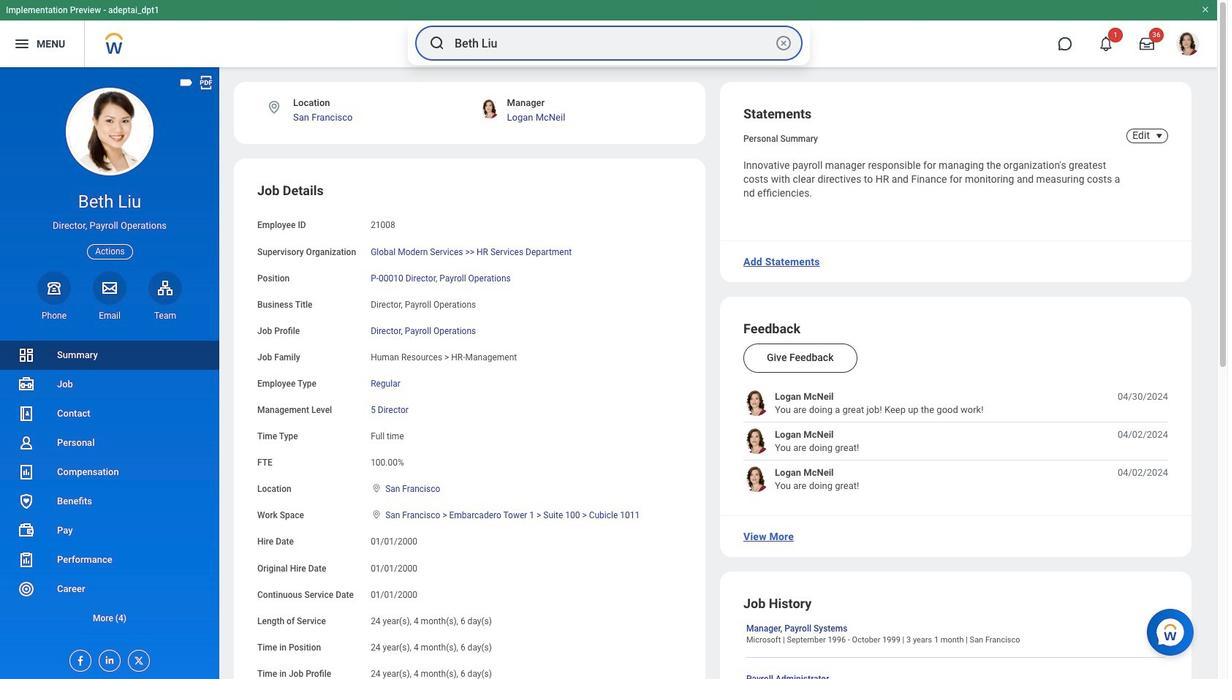 Task type: vqa. For each thing, say whether or not it's contained in the screenshot.
"1" on the top of page
no



Task type: locate. For each thing, give the bounding box(es) containing it.
facebook image
[[70, 651, 86, 667]]

notifications large image
[[1099, 37, 1114, 51]]

x image
[[129, 651, 145, 667]]

search image
[[429, 34, 446, 52]]

profile logan mcneil image
[[1177, 32, 1200, 59]]

inbox large image
[[1140, 37, 1155, 51]]

list
[[0, 341, 219, 633], [744, 391, 1169, 493]]

employee's photo (logan mcneil) image
[[744, 391, 770, 416], [744, 429, 770, 455], [744, 467, 770, 493]]

team beth liu element
[[149, 310, 182, 322]]

compensation image
[[18, 464, 35, 481]]

2 employee's photo (logan mcneil) image from the top
[[744, 429, 770, 455]]

0 horizontal spatial list
[[0, 341, 219, 633]]

1 horizontal spatial list
[[744, 391, 1169, 493]]

None search field
[[408, 21, 811, 65]]

banner
[[0, 0, 1218, 67]]

0 vertical spatial location image
[[371, 484, 383, 494]]

performance image
[[18, 552, 35, 569]]

linkedin image
[[99, 651, 116, 666]]

group
[[258, 183, 683, 680]]

2 vertical spatial employee's photo (logan mcneil) image
[[744, 467, 770, 493]]

view printable version (pdf) image
[[198, 75, 214, 91]]

1 vertical spatial location image
[[371, 510, 383, 520]]

mail image
[[101, 279, 119, 297]]

personal image
[[18, 435, 35, 452]]

full time element
[[371, 429, 404, 442]]

1 vertical spatial employee's photo (logan mcneil) image
[[744, 429, 770, 455]]

justify image
[[13, 35, 31, 53]]

career image
[[18, 581, 35, 598]]

personal summary element
[[744, 131, 819, 144]]

2 location image from the top
[[371, 510, 383, 520]]

0 vertical spatial employee's photo (logan mcneil) image
[[744, 391, 770, 416]]

contact image
[[18, 405, 35, 423]]

close environment banner image
[[1202, 5, 1211, 14]]

1 employee's photo (logan mcneil) image from the top
[[744, 391, 770, 416]]

tag image
[[178, 75, 195, 91]]

location image
[[371, 484, 383, 494], [371, 510, 383, 520]]



Task type: describe. For each thing, give the bounding box(es) containing it.
navigation pane region
[[0, 67, 219, 680]]

phone beth liu element
[[37, 310, 71, 322]]

phone image
[[44, 279, 64, 297]]

email beth liu element
[[93, 310, 127, 322]]

x circle image
[[775, 34, 793, 52]]

caret down image
[[1151, 130, 1169, 142]]

1 location image from the top
[[371, 484, 383, 494]]

view team image
[[157, 279, 174, 297]]

job image
[[18, 376, 35, 394]]

3 employee's photo (logan mcneil) image from the top
[[744, 467, 770, 493]]

pay image
[[18, 522, 35, 540]]

benefits image
[[18, 493, 35, 511]]

Search Workday  search field
[[455, 27, 773, 59]]

location image
[[266, 99, 282, 116]]

summary image
[[18, 347, 35, 364]]



